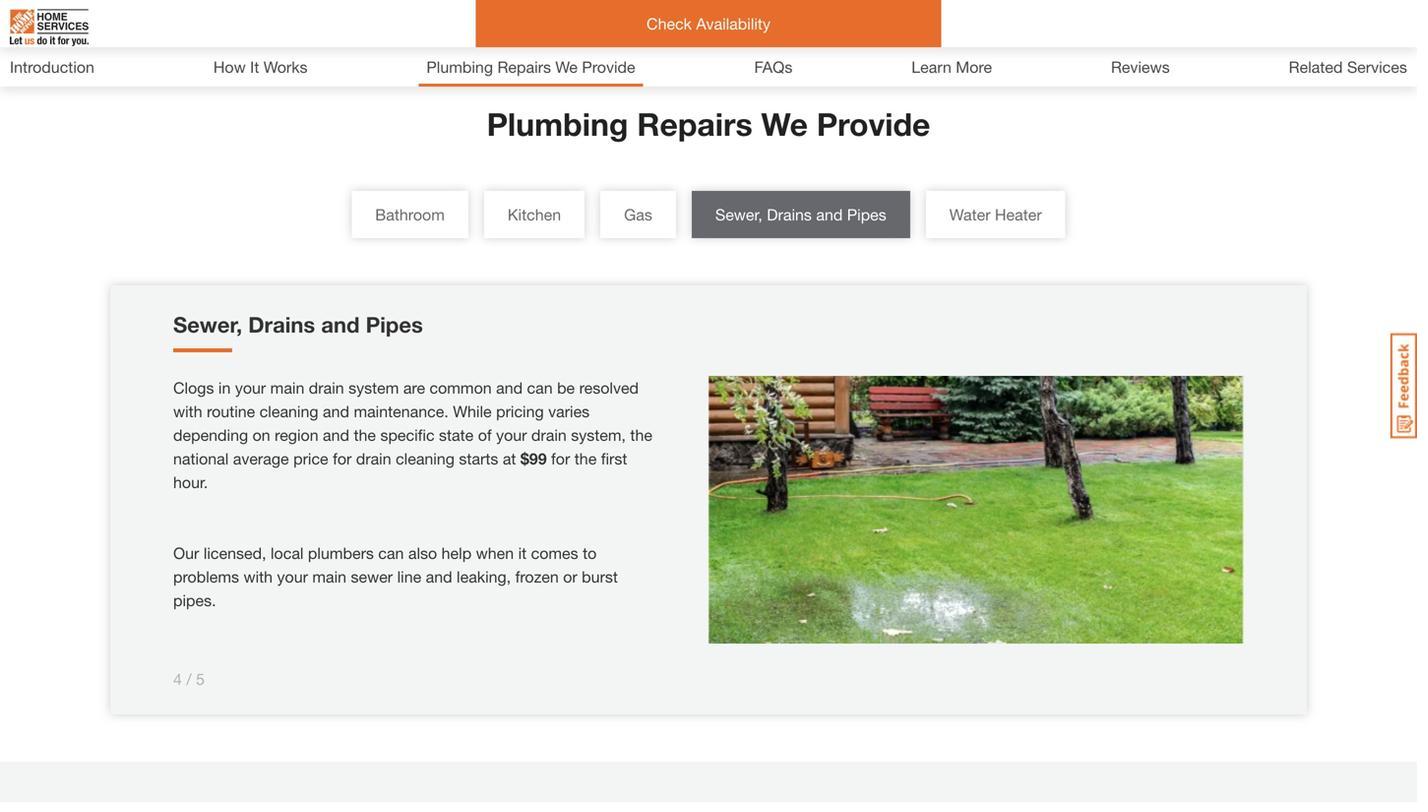 Task type: locate. For each thing, give the bounding box(es) containing it.
1 vertical spatial sewer, drains and pipes
[[173, 312, 423, 338]]

related services
[[1290, 58, 1408, 76]]

1 horizontal spatial for
[[551, 449, 570, 468]]

we
[[556, 58, 578, 76], [762, 105, 808, 143]]

can up line at left
[[378, 544, 404, 563]]

check
[[647, 14, 692, 33]]

provide
[[582, 58, 636, 76], [817, 105, 931, 143]]

0 vertical spatial we
[[556, 58, 578, 76]]

your
[[235, 379, 266, 397], [496, 426, 527, 445], [277, 568, 308, 586]]

1 vertical spatial cleaning
[[396, 449, 455, 468]]

1 horizontal spatial we
[[762, 105, 808, 143]]

1 horizontal spatial can
[[527, 379, 553, 397]]

1 vertical spatial your
[[496, 426, 527, 445]]

for inside the for the first hour.
[[551, 449, 570, 468]]

1 vertical spatial with
[[244, 568, 273, 586]]

1 vertical spatial can
[[378, 544, 404, 563]]

0 horizontal spatial can
[[378, 544, 404, 563]]

0 horizontal spatial sewer,
[[173, 312, 242, 338]]

your inside our licensed, local plumbers can also help when it comes to problems with your main sewer line and leaking, frozen or burst pipes.
[[277, 568, 308, 586]]

cleaning up 'region'
[[260, 402, 319, 421]]

depending
[[173, 426, 248, 445]]

the
[[354, 426, 376, 445], [631, 426, 653, 445], [575, 449, 597, 468]]

works
[[264, 58, 308, 76]]

services
[[1348, 58, 1408, 76]]

5
[[196, 670, 205, 689]]

2 horizontal spatial your
[[496, 426, 527, 445]]

national
[[173, 449, 229, 468]]

0 horizontal spatial provide
[[582, 58, 636, 76]]

can left be
[[527, 379, 553, 397]]

0 horizontal spatial the
[[354, 426, 376, 445]]

1 for from the left
[[333, 449, 352, 468]]

first
[[601, 449, 628, 468]]

2 for from the left
[[551, 449, 570, 468]]

main
[[270, 379, 305, 397], [312, 568, 347, 586]]

2 horizontal spatial drain
[[532, 426, 567, 445]]

0 horizontal spatial main
[[270, 379, 305, 397]]

water heater
[[950, 205, 1042, 224]]

common
[[430, 379, 492, 397]]

1 horizontal spatial cleaning
[[396, 449, 455, 468]]

licensed,
[[204, 544, 266, 563]]

0 vertical spatial repairs
[[498, 58, 551, 76]]

0 horizontal spatial sewer, drains and pipes
[[173, 312, 423, 338]]

problems
[[173, 568, 239, 586]]

pipes
[[848, 205, 887, 224], [366, 312, 423, 338]]

it
[[250, 58, 259, 76]]

$99
[[521, 449, 547, 468]]

with inside our licensed, local plumbers can also help when it comes to problems with your main sewer line and leaking, frozen or burst pipes.
[[244, 568, 273, 586]]

1 horizontal spatial main
[[312, 568, 347, 586]]

0 vertical spatial can
[[527, 379, 553, 397]]

how
[[214, 58, 246, 76]]

plumbing repairs we provide
[[427, 58, 636, 76], [487, 105, 931, 143]]

cleaning down specific
[[396, 449, 455, 468]]

with
[[173, 402, 202, 421], [244, 568, 273, 586]]

with down "clogs" at the left of page
[[173, 402, 202, 421]]

1 vertical spatial plumbing
[[487, 105, 629, 143]]

0 horizontal spatial your
[[235, 379, 266, 397]]

feedback link image
[[1391, 333, 1418, 439]]

1 vertical spatial pipes
[[366, 312, 423, 338]]

0 vertical spatial sewer, drains and pipes
[[716, 205, 887, 224]]

water
[[950, 205, 991, 224]]

for
[[333, 449, 352, 468], [551, 449, 570, 468]]

your down local
[[277, 568, 308, 586]]

1 horizontal spatial sewer, drains and pipes
[[716, 205, 887, 224]]

main down plumbers
[[312, 568, 347, 586]]

cleaning
[[260, 402, 319, 421], [396, 449, 455, 468]]

1 horizontal spatial sewer,
[[716, 205, 763, 224]]

for right price
[[333, 449, 352, 468]]

bathroom
[[375, 205, 445, 224]]

drain up $99
[[532, 426, 567, 445]]

the left specific
[[354, 426, 376, 445]]

learn more
[[912, 58, 993, 76]]

0 vertical spatial cleaning
[[260, 402, 319, 421]]

your right in
[[235, 379, 266, 397]]

1 horizontal spatial drains
[[767, 205, 812, 224]]

kitchen button
[[484, 191, 585, 238]]

drain
[[309, 379, 344, 397], [532, 426, 567, 445], [356, 449, 392, 468]]

0 vertical spatial drain
[[309, 379, 344, 397]]

/
[[186, 670, 192, 689]]

sewer, drains and pipes
[[716, 205, 887, 224], [173, 312, 423, 338]]

the down system,
[[575, 449, 597, 468]]

sewer, drains and pipes inside sewer, drains and pipes 'button'
[[716, 205, 887, 224]]

1 vertical spatial provide
[[817, 105, 931, 143]]

0 horizontal spatial drains
[[248, 312, 315, 338]]

1 vertical spatial sewer,
[[173, 312, 242, 338]]

1 horizontal spatial with
[[244, 568, 273, 586]]

1 horizontal spatial provide
[[817, 105, 931, 143]]

1 vertical spatial main
[[312, 568, 347, 586]]

0 vertical spatial main
[[270, 379, 305, 397]]

0 horizontal spatial for
[[333, 449, 352, 468]]

0 vertical spatial drains
[[767, 205, 812, 224]]

0 vertical spatial your
[[235, 379, 266, 397]]

of
[[478, 426, 492, 445]]

specific
[[380, 426, 435, 445]]

repairs
[[498, 58, 551, 76], [637, 105, 753, 143]]

drains
[[767, 205, 812, 224], [248, 312, 315, 338]]

and
[[817, 205, 843, 224], [321, 312, 360, 338], [496, 379, 523, 397], [323, 402, 350, 421], [323, 426, 350, 445], [426, 568, 453, 586]]

resolved
[[580, 379, 639, 397]]

our
[[173, 544, 199, 563]]

0 vertical spatial with
[[173, 402, 202, 421]]

0 vertical spatial sewer,
[[716, 205, 763, 224]]

clogs
[[173, 379, 214, 397]]

also
[[408, 544, 437, 563]]

1 horizontal spatial pipes
[[848, 205, 887, 224]]

for right $99
[[551, 449, 570, 468]]

can
[[527, 379, 553, 397], [378, 544, 404, 563]]

a broken sewer pipe flooding a backyard. image
[[709, 376, 1245, 644]]

2 vertical spatial drain
[[356, 449, 392, 468]]

0 horizontal spatial pipes
[[366, 312, 423, 338]]

sewer, drains and pipes button
[[692, 191, 911, 238]]

1 vertical spatial drain
[[532, 426, 567, 445]]

your up at
[[496, 426, 527, 445]]

0 vertical spatial provide
[[582, 58, 636, 76]]

1 horizontal spatial the
[[575, 449, 597, 468]]

1 horizontal spatial your
[[277, 568, 308, 586]]

routine
[[207, 402, 255, 421]]

sewer
[[351, 568, 393, 586]]

1 horizontal spatial drain
[[356, 449, 392, 468]]

the right system,
[[631, 426, 653, 445]]

drain left system
[[309, 379, 344, 397]]

1 vertical spatial we
[[762, 105, 808, 143]]

0 horizontal spatial drain
[[309, 379, 344, 397]]

plumbing
[[427, 58, 493, 76], [487, 105, 629, 143]]

with down licensed,
[[244, 568, 273, 586]]

0 vertical spatial pipes
[[848, 205, 887, 224]]

4 / 5
[[173, 670, 205, 689]]

1 vertical spatial repairs
[[637, 105, 753, 143]]

clogs in your main drain system are common and can be resolved with routine cleaning and maintenance. while pricing varies depending on region and the specific state of your drain system, the national average price for drain cleaning starts at
[[173, 379, 653, 468]]

drain down specific
[[356, 449, 392, 468]]

heater
[[995, 205, 1042, 224]]

system
[[349, 379, 399, 397]]

0 horizontal spatial repairs
[[498, 58, 551, 76]]

2 vertical spatial your
[[277, 568, 308, 586]]

with inside clogs in your main drain system are common and can be resolved with routine cleaning and maintenance. while pricing varies depending on region and the specific state of your drain system, the national average price for drain cleaning starts at
[[173, 402, 202, 421]]

it
[[518, 544, 527, 563]]

main up 'region'
[[270, 379, 305, 397]]

sewer,
[[716, 205, 763, 224], [173, 312, 242, 338]]

price
[[293, 449, 328, 468]]

0 horizontal spatial with
[[173, 402, 202, 421]]



Task type: describe. For each thing, give the bounding box(es) containing it.
gas button
[[601, 191, 676, 238]]

main inside our licensed, local plumbers can also help when it comes to problems with your main sewer line and leaking, frozen or burst pipes.
[[312, 568, 347, 586]]

line
[[397, 568, 422, 586]]

be
[[557, 379, 575, 397]]

to
[[583, 544, 597, 563]]

for inside clogs in your main drain system are common and can be resolved with routine cleaning and maintenance. while pricing varies depending on region and the specific state of your drain system, the national average price for drain cleaning starts at
[[333, 449, 352, 468]]

state
[[439, 426, 474, 445]]

how it works
[[214, 58, 308, 76]]

0 horizontal spatial cleaning
[[260, 402, 319, 421]]

starts
[[459, 449, 499, 468]]

are
[[404, 379, 425, 397]]

1 vertical spatial drains
[[248, 312, 315, 338]]

with for your
[[244, 568, 273, 586]]

2 horizontal spatial the
[[631, 426, 653, 445]]

check availability button
[[476, 0, 942, 47]]

hour.
[[173, 473, 208, 492]]

region
[[275, 426, 319, 445]]

pricing
[[496, 402, 544, 421]]

when
[[476, 544, 514, 563]]

and inside 'button'
[[817, 205, 843, 224]]

burst
[[582, 568, 618, 586]]

our licensed, local plumbers can also help when it comes to problems with your main sewer line and leaking, frozen or burst pipes.
[[173, 544, 618, 610]]

local
[[271, 544, 304, 563]]

help
[[442, 544, 472, 563]]

faqs
[[755, 58, 793, 76]]

0 horizontal spatial we
[[556, 58, 578, 76]]

1 horizontal spatial repairs
[[637, 105, 753, 143]]

bathroom button
[[352, 191, 469, 238]]

reviews
[[1112, 58, 1170, 76]]

gas
[[624, 205, 653, 224]]

system,
[[571, 426, 626, 445]]

plumbers
[[308, 544, 374, 563]]

the inside the for the first hour.
[[575, 449, 597, 468]]

while
[[453, 402, 492, 421]]

for the first hour.
[[173, 449, 628, 492]]

and inside our licensed, local plumbers can also help when it comes to problems with your main sewer line and leaking, frozen or burst pipes.
[[426, 568, 453, 586]]

average
[[233, 449, 289, 468]]

learn
[[912, 58, 952, 76]]

water heater button
[[926, 191, 1066, 238]]

availability
[[697, 14, 771, 33]]

leaking,
[[457, 568, 511, 586]]

1 vertical spatial plumbing repairs we provide
[[487, 105, 931, 143]]

on
[[253, 426, 270, 445]]

at
[[503, 449, 516, 468]]

4
[[173, 670, 182, 689]]

frozen
[[516, 568, 559, 586]]

can inside clogs in your main drain system are common and can be resolved with routine cleaning and maintenance. while pricing varies depending on region and the specific state of your drain system, the national average price for drain cleaning starts at
[[527, 379, 553, 397]]

can inside our licensed, local plumbers can also help when it comes to problems with your main sewer line and leaking, frozen or burst pipes.
[[378, 544, 404, 563]]

0 vertical spatial plumbing
[[427, 58, 493, 76]]

in
[[218, 379, 231, 397]]

main inside clogs in your main drain system are common and can be resolved with routine cleaning and maintenance. while pricing varies depending on region and the specific state of your drain system, the national average price for drain cleaning starts at
[[270, 379, 305, 397]]

maintenance.
[[354, 402, 449, 421]]

pipes inside 'button'
[[848, 205, 887, 224]]

kitchen
[[508, 205, 561, 224]]

or
[[563, 568, 578, 586]]

0 vertical spatial plumbing repairs we provide
[[427, 58, 636, 76]]

more
[[956, 58, 993, 76]]

introduction
[[10, 58, 94, 76]]

pipes.
[[173, 591, 216, 610]]

check availability
[[647, 14, 771, 33]]

varies
[[549, 402, 590, 421]]

comes
[[531, 544, 579, 563]]

drains inside 'button'
[[767, 205, 812, 224]]

do it for you logo image
[[10, 1, 89, 54]]

sewer, inside 'button'
[[716, 205, 763, 224]]

related
[[1290, 58, 1343, 76]]

with for routine
[[173, 402, 202, 421]]



Task type: vqa. For each thing, say whether or not it's contained in the screenshot.
Model
no



